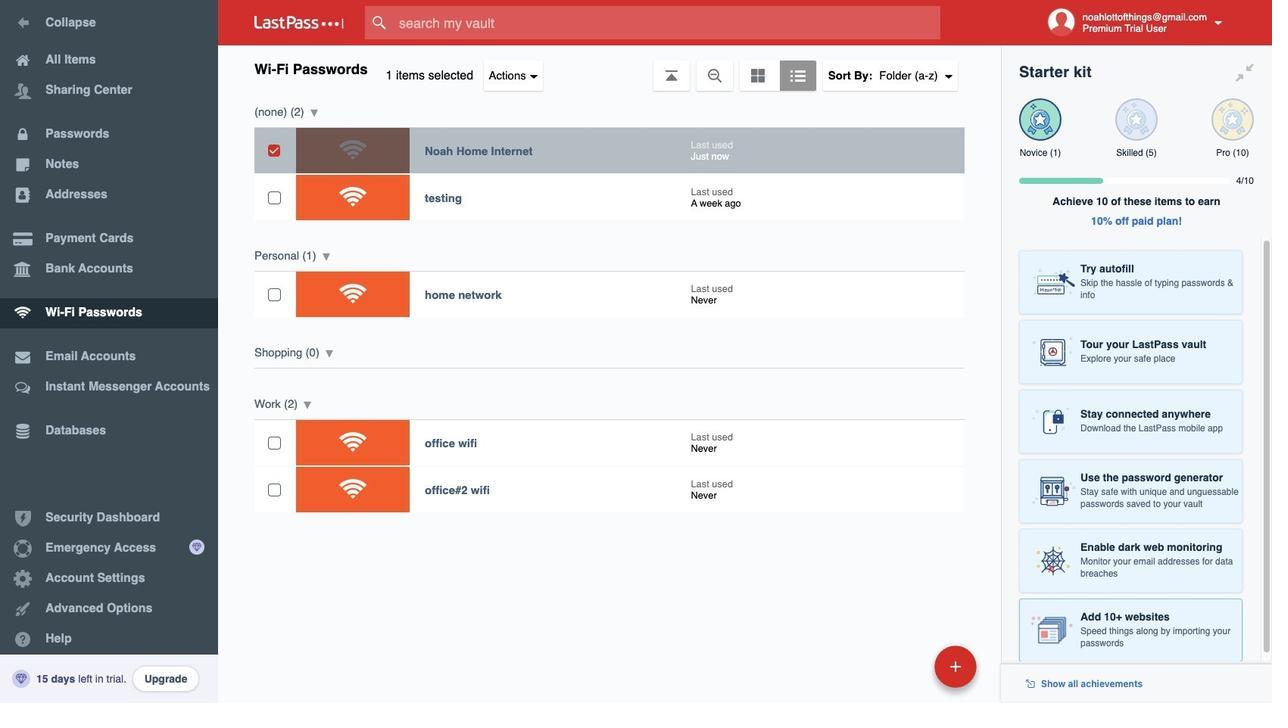 Task type: describe. For each thing, give the bounding box(es) containing it.
new item navigation
[[830, 641, 986, 704]]

main navigation navigation
[[0, 0, 218, 704]]



Task type: locate. For each thing, give the bounding box(es) containing it.
lastpass image
[[254, 16, 344, 30]]

new item element
[[830, 645, 982, 688]]

vault options navigation
[[218, 45, 1001, 91]]

search my vault text field
[[365, 6, 970, 39]]

Search search field
[[365, 6, 970, 39]]



Task type: vqa. For each thing, say whether or not it's contained in the screenshot.
lastpass image
yes



